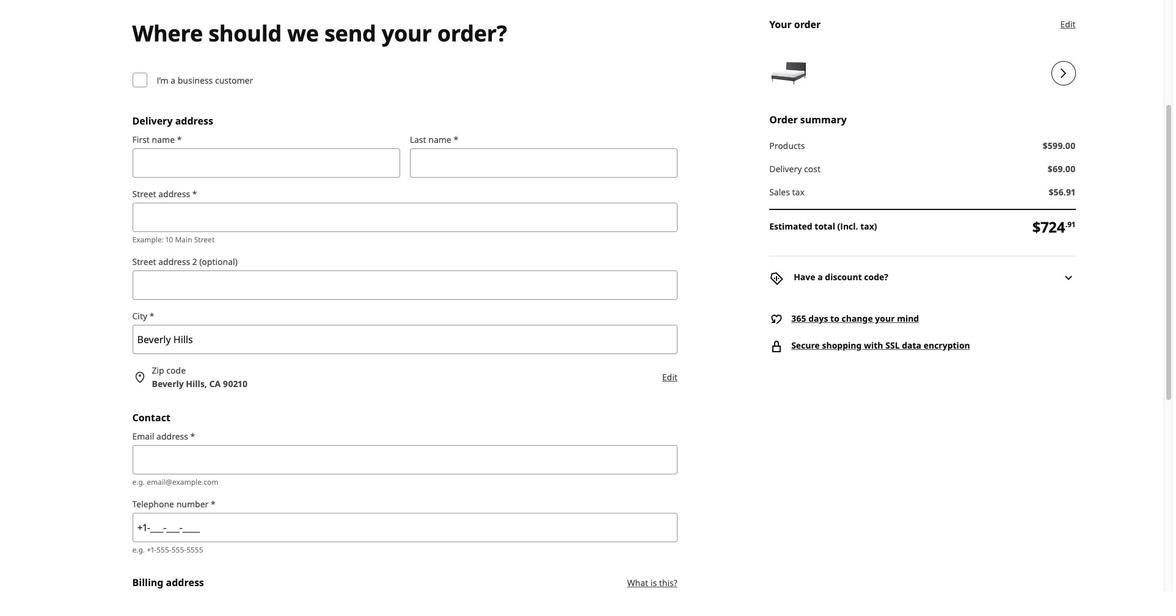 Task type: vqa. For each thing, say whether or not it's contained in the screenshot.
* corresponding to First name *
yes



Task type: locate. For each thing, give the bounding box(es) containing it.
estimated total (incl. tax)
[[770, 221, 877, 232]]

1 vertical spatial edit button
[[662, 371, 678, 383]]

0 vertical spatial edit
[[1061, 18, 1076, 30]]

0 vertical spatial street
[[132, 188, 156, 200]]

0 vertical spatial your
[[382, 18, 432, 48]]

delivery up sales tax
[[770, 163, 802, 175]]

address for delivery address
[[175, 114, 213, 128]]

1 horizontal spatial name
[[429, 134, 451, 145]]

delivery
[[132, 114, 173, 128], [770, 163, 802, 175]]

365 days to change your mind button
[[770, 312, 1076, 327]]

what
[[627, 577, 649, 589]]

delivery up first name *
[[132, 114, 173, 128]]

address left the 2
[[158, 256, 190, 268]]

status
[[1164, 20, 1173, 60]]

e.g.
[[132, 477, 145, 488], [132, 545, 145, 555]]

sales tax
[[770, 186, 805, 198]]

0 horizontal spatial delivery
[[132, 114, 173, 128]]

2 e.g. from the top
[[132, 545, 145, 555]]

address
[[175, 114, 213, 128], [158, 188, 190, 200], [158, 256, 190, 268], [157, 431, 188, 442], [166, 576, 204, 590]]

have a discount code?
[[794, 272, 889, 283]]

$56.91
[[1049, 186, 1076, 198]]

0 horizontal spatial name
[[152, 134, 175, 145]]

beverly
[[152, 378, 184, 390]]

e.g. email@example.com
[[132, 477, 218, 488]]

a
[[171, 75, 175, 86], [818, 272, 823, 283]]

Street address 2 (optional) text field
[[136, 271, 674, 300]]

2 vertical spatial street
[[132, 256, 156, 268]]

a for have
[[818, 272, 823, 283]]

main
[[175, 235, 192, 245]]

edit button
[[1061, 18, 1076, 31], [662, 371, 678, 383]]

$724
[[1033, 217, 1066, 237]]

1 vertical spatial a
[[818, 272, 823, 283]]

* for last name *
[[454, 134, 458, 145]]

your
[[382, 18, 432, 48], [875, 313, 895, 324]]

2 name from the left
[[429, 134, 451, 145]]

* down delivery address
[[177, 134, 182, 145]]

address for email address *
[[157, 431, 188, 442]]

your inside button
[[875, 313, 895, 324]]

name down delivery address
[[152, 134, 175, 145]]

1 horizontal spatial delivery
[[770, 163, 802, 175]]

email address *
[[132, 431, 195, 442]]

business
[[178, 75, 213, 86]]

e.g. up telephone
[[132, 477, 145, 488]]

ikea idanäs upholstered bed frame image
[[770, 54, 809, 93]]

1 vertical spatial e.g.
[[132, 545, 145, 555]]

555- right +1-
[[172, 545, 186, 555]]

0 horizontal spatial edit button
[[662, 371, 678, 383]]

edit
[[1061, 18, 1076, 30], [662, 371, 678, 383]]

code
[[166, 365, 186, 376]]

+1-
[[147, 545, 157, 555]]

contact
[[132, 411, 170, 425]]

1 horizontal spatial your
[[875, 313, 895, 324]]

$599.00
[[1043, 140, 1076, 152]]

address up example: 10 main street
[[158, 188, 190, 200]]

1 e.g. from the top
[[132, 477, 145, 488]]

street
[[132, 188, 156, 200], [194, 235, 215, 245], [132, 256, 156, 268]]

number
[[176, 499, 209, 510]]

Last name * text field
[[414, 148, 674, 178]]

your right send
[[382, 18, 432, 48]]

1 name from the left
[[152, 134, 175, 145]]

* for telephone number *
[[211, 499, 216, 510]]

* right number
[[211, 499, 216, 510]]

order?
[[437, 18, 507, 48]]

0 vertical spatial e.g.
[[132, 477, 145, 488]]

0 horizontal spatial edit
[[662, 371, 678, 383]]

555- left '5555'
[[157, 545, 172, 555]]

First name * text field
[[136, 148, 396, 178]]

address down '5555'
[[166, 576, 204, 590]]

1 horizontal spatial edit
[[1061, 18, 1076, 30]]

name
[[152, 134, 175, 145], [429, 134, 451, 145]]

zip
[[152, 365, 164, 376]]

* up example: 10 main street
[[192, 188, 197, 200]]

encryption
[[924, 340, 970, 351]]

name right last
[[429, 134, 451, 145]]

365 days to change your mind
[[792, 313, 919, 324]]

address down business
[[175, 114, 213, 128]]

1 vertical spatial delivery
[[770, 163, 802, 175]]

street right 'main'
[[194, 235, 215, 245]]

555-
[[157, 545, 172, 555], [172, 545, 186, 555]]

name for first
[[152, 134, 175, 145]]

have
[[794, 272, 816, 283]]

0 vertical spatial edit button
[[1061, 18, 1076, 31]]

hills,
[[186, 378, 207, 390]]

1 vertical spatial edit
[[662, 371, 678, 383]]

0 horizontal spatial your
[[382, 18, 432, 48]]

city
[[132, 310, 147, 322]]

a right i'm
[[171, 75, 175, 86]]

address for billing address
[[166, 576, 204, 590]]

* right last
[[454, 134, 458, 145]]

address down contact
[[157, 431, 188, 442]]

what is this? button
[[627, 577, 678, 590]]

91
[[1068, 220, 1076, 230]]

should
[[208, 18, 282, 48]]

1 vertical spatial your
[[875, 313, 895, 324]]

to
[[831, 313, 840, 324]]

street down example:
[[132, 256, 156, 268]]

your left mind
[[875, 313, 895, 324]]

name for last
[[429, 134, 451, 145]]

email@example.com
[[147, 477, 218, 488]]

city *
[[132, 310, 154, 322]]

customer
[[215, 75, 253, 86]]

a right have
[[818, 272, 823, 283]]

discount
[[825, 272, 862, 283]]

e.g. left +1-
[[132, 545, 145, 555]]

* up email@example.com
[[190, 431, 195, 442]]

0 vertical spatial delivery
[[132, 114, 173, 128]]

0 horizontal spatial a
[[171, 75, 175, 86]]

address for street address 2 (optional)
[[158, 256, 190, 268]]

1 vertical spatial street
[[194, 235, 215, 245]]

*
[[177, 134, 182, 145], [454, 134, 458, 145], [192, 188, 197, 200], [150, 310, 154, 322], [190, 431, 195, 442], [211, 499, 216, 510]]

have a discount code? button
[[770, 256, 1076, 300]]

first name *
[[132, 134, 182, 145]]

1 horizontal spatial a
[[818, 272, 823, 283]]

order summary
[[770, 113, 847, 127]]

we
[[287, 18, 319, 48]]

0 vertical spatial a
[[171, 75, 175, 86]]

a inside dropdown button
[[818, 272, 823, 283]]

street up example:
[[132, 188, 156, 200]]



Task type: describe. For each thing, give the bounding box(es) containing it.
ca
[[209, 378, 221, 390]]

* for first name *
[[177, 134, 182, 145]]

email
[[132, 431, 154, 442]]

billing address
[[132, 576, 204, 590]]

your order
[[770, 18, 821, 31]]

secure shopping with ssl data encryption button
[[770, 339, 1076, 354]]

order
[[770, 113, 798, 127]]

tax
[[792, 186, 805, 198]]

* right city
[[150, 310, 154, 322]]

your for send
[[382, 18, 432, 48]]

where should we send your order?
[[132, 18, 507, 48]]

sales
[[770, 186, 790, 198]]

street address *
[[132, 188, 197, 200]]

cost
[[804, 163, 821, 175]]

1 555- from the left
[[157, 545, 172, 555]]

e.g. for telephone number *
[[132, 545, 145, 555]]

estimated
[[770, 221, 813, 232]]

summary
[[801, 113, 847, 127]]

where
[[132, 18, 203, 48]]

street address 2 (optional)
[[132, 256, 238, 268]]

1 horizontal spatial edit button
[[1061, 18, 1076, 31]]

.
[[1066, 220, 1068, 230]]

$69.00
[[1048, 163, 1076, 175]]

delivery for delivery address
[[132, 114, 173, 128]]

90210
[[223, 378, 248, 390]]

delivery cost
[[770, 163, 821, 175]]

Email address * email field
[[136, 445, 674, 475]]

code?
[[864, 272, 889, 283]]

change
[[842, 313, 873, 324]]

tax)
[[861, 221, 877, 232]]

a for i'm
[[171, 75, 175, 86]]

(incl.
[[838, 221, 858, 232]]

your
[[770, 18, 792, 31]]

shopping
[[822, 340, 862, 351]]

this?
[[659, 577, 678, 589]]

example: 10 main street
[[132, 235, 215, 245]]

what is this?
[[627, 577, 678, 589]]

ssl
[[886, 340, 900, 351]]

products
[[770, 140, 805, 152]]

street for street address *
[[132, 188, 156, 200]]

address for street address *
[[158, 188, 190, 200]]

5555
[[186, 545, 203, 555]]

(optional)
[[199, 256, 238, 268]]

street for street address 2 (optional)
[[132, 256, 156, 268]]

first
[[132, 134, 150, 145]]

* for street address *
[[192, 188, 197, 200]]

i'm a business customer
[[157, 75, 253, 86]]

edit for bottommost the edit "button"
[[662, 371, 678, 383]]

Telephone number * telephone field
[[136, 513, 674, 543]]

mind
[[897, 313, 919, 324]]

edit for the right the edit "button"
[[1061, 18, 1076, 30]]

days
[[809, 313, 828, 324]]

billing
[[132, 576, 163, 590]]

delivery address
[[132, 114, 213, 128]]

example:
[[132, 235, 164, 245]]

with
[[864, 340, 883, 351]]

$724 . 91
[[1033, 217, 1076, 237]]

10
[[166, 235, 173, 245]]

last name *
[[410, 134, 458, 145]]

City * text field
[[136, 325, 674, 354]]

2
[[192, 256, 197, 268]]

secure shopping with ssl data encryption
[[792, 340, 970, 351]]

i'm
[[157, 75, 168, 86]]

send
[[324, 18, 376, 48]]

e.g. +1-555-555-5555
[[132, 545, 203, 555]]

365
[[792, 313, 806, 324]]

2 555- from the left
[[172, 545, 186, 555]]

total
[[815, 221, 835, 232]]

last
[[410, 134, 426, 145]]

zip code beverly hills, ca 90210
[[152, 365, 248, 390]]

delivery for delivery cost
[[770, 163, 802, 175]]

order
[[794, 18, 821, 31]]

your for change
[[875, 313, 895, 324]]

* for email address *
[[190, 431, 195, 442]]

secure
[[792, 340, 820, 351]]

e.g. for email address *
[[132, 477, 145, 488]]

telephone
[[132, 499, 174, 510]]

is
[[651, 577, 657, 589]]

data
[[902, 340, 922, 351]]

telephone number *
[[132, 499, 216, 510]]



